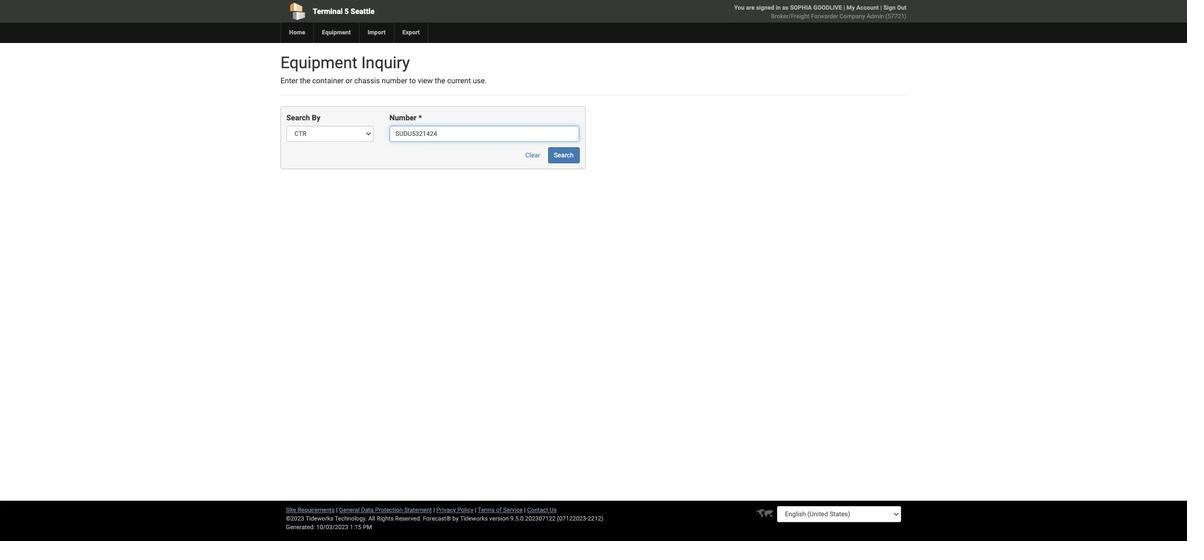 Task type: locate. For each thing, give the bounding box(es) containing it.
use.
[[473, 76, 487, 85]]

generated:
[[286, 524, 315, 531]]

sign out link
[[884, 4, 907, 11]]

1 vertical spatial search
[[554, 152, 574, 159]]

export
[[402, 29, 420, 36]]

you
[[734, 4, 745, 11]]

data
[[361, 507, 374, 514]]

1 vertical spatial equipment
[[281, 53, 357, 72]]

the right enter
[[300, 76, 310, 85]]

(07122023-
[[557, 515, 588, 522]]

forecast®
[[423, 515, 451, 522]]

0 horizontal spatial search
[[286, 114, 310, 122]]

*
[[419, 114, 422, 122]]

number *
[[390, 114, 422, 122]]

search button
[[548, 147, 580, 164]]

general data protection statement link
[[339, 507, 432, 514]]

|
[[844, 4, 845, 11], [881, 4, 882, 11], [336, 507, 338, 514], [434, 507, 435, 514], [475, 507, 476, 514], [524, 507, 526, 514]]

as
[[782, 4, 789, 11]]

2 the from the left
[[435, 76, 445, 85]]

import link
[[359, 23, 394, 43]]

terminal 5 seattle
[[313, 7, 375, 16]]

terminal
[[313, 7, 343, 16]]

1 horizontal spatial search
[[554, 152, 574, 159]]

seattle
[[351, 7, 375, 16]]

equipment inside the equipment inquiry enter the container or chassis number to view the current use.
[[281, 53, 357, 72]]

by
[[312, 114, 320, 122]]

statement
[[404, 507, 432, 514]]

0 horizontal spatial the
[[300, 76, 310, 85]]

10/03/2023
[[316, 524, 348, 531]]

terminal 5 seattle link
[[281, 0, 532, 23]]

equipment link
[[313, 23, 359, 43]]

search by
[[286, 114, 320, 122]]

0 vertical spatial equipment
[[322, 29, 351, 36]]

0 vertical spatial search
[[286, 114, 310, 122]]

protection
[[375, 507, 403, 514]]

1:15
[[350, 524, 362, 531]]

| left general
[[336, 507, 338, 514]]

contact
[[527, 507, 548, 514]]

current
[[447, 76, 471, 85]]

privacy policy link
[[436, 507, 474, 514]]

1 the from the left
[[300, 76, 310, 85]]

site requirements link
[[286, 507, 335, 514]]

my
[[847, 4, 855, 11]]

(57721)
[[886, 13, 907, 20]]

privacy
[[436, 507, 456, 514]]

equipment for equipment inquiry enter the container or chassis number to view the current use.
[[281, 53, 357, 72]]

general
[[339, 507, 360, 514]]

search right "clear"
[[554, 152, 574, 159]]

company
[[840, 13, 865, 20]]

equipment up container
[[281, 53, 357, 72]]

admin
[[867, 13, 884, 20]]

or
[[346, 76, 352, 85]]

service
[[503, 507, 523, 514]]

equipment
[[322, 29, 351, 36], [281, 53, 357, 72]]

| up forecast®
[[434, 507, 435, 514]]

search
[[286, 114, 310, 122], [554, 152, 574, 159]]

the
[[300, 76, 310, 85], [435, 76, 445, 85]]

rights
[[377, 515, 394, 522]]

search for search
[[554, 152, 574, 159]]

search inside button
[[554, 152, 574, 159]]

search left by
[[286, 114, 310, 122]]

signed
[[756, 4, 774, 11]]

the right view
[[435, 76, 445, 85]]

of
[[496, 507, 502, 514]]

1 horizontal spatial the
[[435, 76, 445, 85]]

equipment down terminal 5 seattle
[[322, 29, 351, 36]]



Task type: describe. For each thing, give the bounding box(es) containing it.
export link
[[394, 23, 428, 43]]

version
[[489, 515, 509, 522]]

equipment inquiry enter the container or chassis number to view the current use.
[[281, 53, 487, 85]]

number
[[390, 114, 417, 122]]

in
[[776, 4, 781, 11]]

2212)
[[588, 515, 604, 522]]

goodlive
[[814, 4, 842, 11]]

my account link
[[847, 4, 879, 11]]

| up 9.5.0.202307122
[[524, 507, 526, 514]]

number
[[382, 76, 407, 85]]

contact us link
[[527, 507, 557, 514]]

us
[[550, 507, 557, 514]]

5
[[345, 7, 349, 16]]

9.5.0.202307122
[[510, 515, 556, 522]]

site
[[286, 507, 296, 514]]

| left "sign" at top
[[881, 4, 882, 11]]

Number * text field
[[390, 126, 580, 142]]

inquiry
[[361, 53, 410, 72]]

home
[[289, 29, 305, 36]]

policy
[[457, 507, 474, 514]]

sign
[[884, 4, 896, 11]]

import
[[368, 29, 386, 36]]

are
[[746, 4, 755, 11]]

| left my
[[844, 4, 845, 11]]

reserved.
[[395, 515, 422, 522]]

technology.
[[335, 515, 367, 522]]

sophia
[[790, 4, 812, 11]]

©2023 tideworks
[[286, 515, 333, 522]]

account
[[857, 4, 879, 11]]

view
[[418, 76, 433, 85]]

search for search by
[[286, 114, 310, 122]]

requirements
[[298, 507, 335, 514]]

terms
[[478, 507, 495, 514]]

| up the tideworks
[[475, 507, 476, 514]]

to
[[409, 76, 416, 85]]

you are signed in as sophia goodlive | my account | sign out broker/freight forwarder company admin (57721)
[[734, 4, 907, 20]]

container
[[312, 76, 344, 85]]

terms of service link
[[478, 507, 523, 514]]

chassis
[[354, 76, 380, 85]]

all
[[368, 515, 375, 522]]

clear button
[[519, 147, 546, 164]]

pm
[[363, 524, 372, 531]]

home link
[[281, 23, 313, 43]]

clear
[[525, 152, 540, 159]]

site requirements | general data protection statement | privacy policy | terms of service | contact us ©2023 tideworks technology. all rights reserved. forecast® by tideworks version 9.5.0.202307122 (07122023-2212) generated: 10/03/2023 1:15 pm
[[286, 507, 604, 531]]

out
[[897, 4, 907, 11]]

forwarder
[[811, 13, 838, 20]]

equipment for equipment
[[322, 29, 351, 36]]

tideworks
[[460, 515, 488, 522]]

by
[[453, 515, 459, 522]]

broker/freight
[[771, 13, 810, 20]]

enter
[[281, 76, 298, 85]]



Task type: vqa. For each thing, say whether or not it's contained in the screenshot.
Privacy Policy link at the bottom of page
yes



